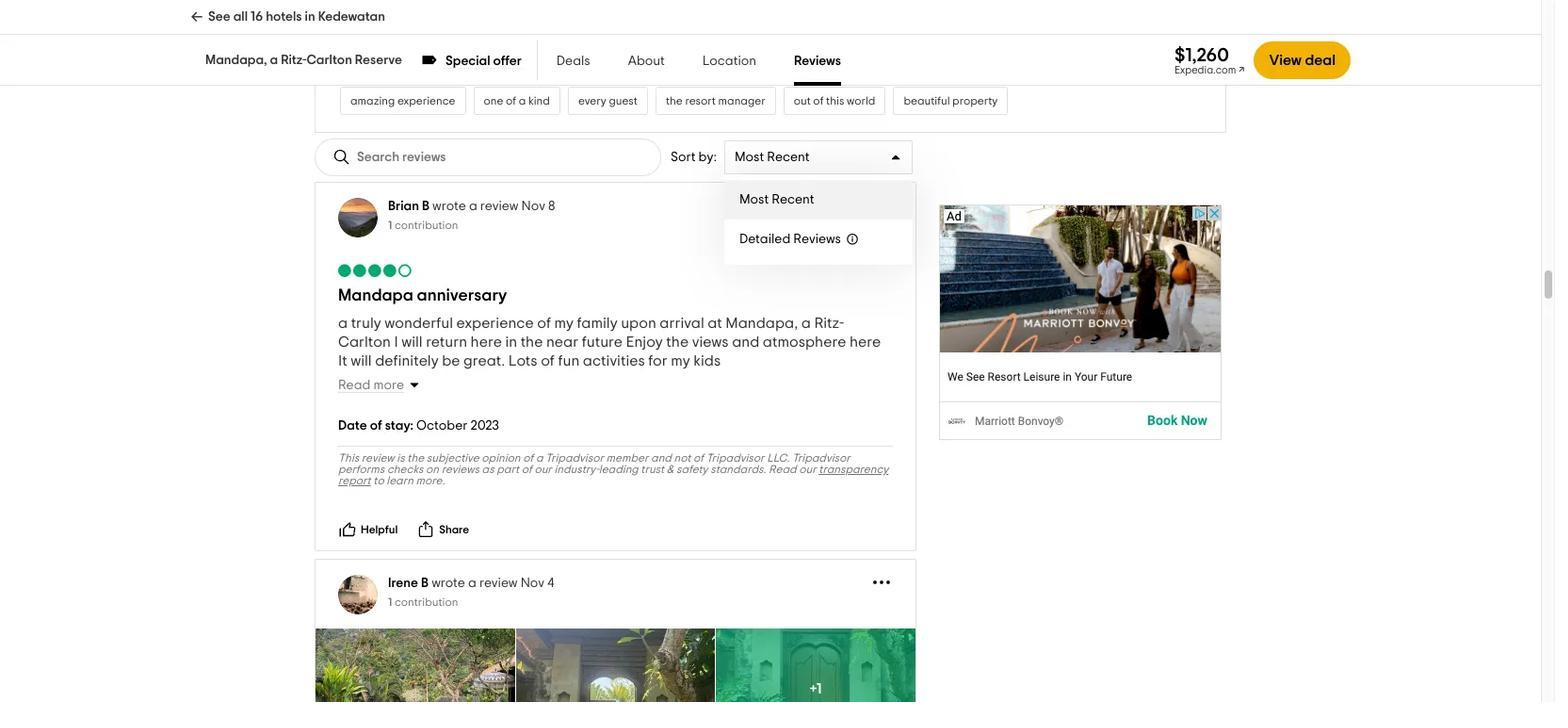 Task type: describe. For each thing, give the bounding box(es) containing it.
b for brian
[[422, 200, 430, 213]]

be
[[442, 353, 460, 368]]

out of this world button
[[784, 87, 886, 115]]

industry-
[[555, 464, 599, 475]]

0 vertical spatial ritz-
[[281, 54, 307, 67]]

it
[[338, 353, 347, 368]]

review for brian
[[480, 200, 519, 213]]

restaurant for kubu restaurant
[[460, 24, 514, 35]]

the general manager
[[458, 59, 567, 71]]

enjoy
[[626, 335, 663, 350]]

opinion
[[482, 452, 521, 464]]

beautiful property
[[904, 95, 998, 107]]

restaurant for terrace restaurant
[[637, 59, 691, 71]]

contribution for irene
[[395, 597, 458, 608]]

ladies
[[772, 24, 804, 35]]

truly
[[351, 316, 381, 331]]

carlton inside a truly wonderful experience of my family upon arrival at mandapa, a ritz- carlton i will return here in the near future enjoy the views and atmosphere here it will definitely be great. lots of fun activities for my kids
[[338, 335, 391, 350]]

the down arrival
[[667, 335, 689, 350]]

kedewatan
[[318, 10, 385, 24]]

search image
[[333, 148, 351, 167]]

reviews inside this review is the subjective opinion of a tripadvisor member and not of tripadvisor llc. tripadvisor performs checks on reviews as part of our industry-leading trust & safety standards. read our
[[442, 464, 480, 475]]

great.
[[464, 353, 505, 368]]

view deal
[[1270, 53, 1336, 68]]

rice
[[1077, 24, 1096, 35]]

rice button
[[1066, 15, 1107, 43]]

atmosphere
[[763, 335, 847, 350]]

about
[[628, 55, 665, 68]]

1 butler from the left
[[399, 59, 430, 71]]

hotels
[[266, 10, 302, 24]]

kind
[[529, 95, 550, 107]]

0 horizontal spatial read
[[338, 379, 371, 392]]

kids club button
[[688, 15, 755, 43]]

not
[[674, 452, 691, 464]]

ritz- inside a truly wonderful experience of my family upon arrival at mandapa, a ritz- carlton i will return here in the near future enjoy the views and atmosphere here it will definitely be great. lots of fun activities for my kids
[[815, 316, 844, 331]]

october
[[417, 419, 468, 433]]

a inside the brian b wrote a review nov 8 1 contribution
[[469, 200, 478, 213]]

deals
[[557, 55, 591, 68]]

our honeymoon button
[[709, 51, 810, 79]]

future
[[582, 335, 623, 350]]

the reserve
[[542, 24, 600, 35]]

&
[[667, 464, 674, 475]]

ladies and gentlemen
[[772, 24, 884, 35]]

transparency report
[[338, 464, 889, 486]]

sort by:
[[671, 151, 717, 164]]

property
[[953, 95, 998, 107]]

kids club
[[699, 24, 744, 35]]

2 horizontal spatial our
[[799, 464, 817, 475]]

terrace restaurant button
[[585, 51, 701, 79]]

see all 16 hotels in kedewatan
[[208, 10, 385, 24]]

contribution for brian
[[395, 220, 458, 231]]

all reviews button
[[340, 15, 414, 43]]

advertisement region
[[940, 205, 1223, 440]]

all
[[233, 10, 248, 24]]

tour
[[954, 24, 975, 35]]

personal butler button
[[340, 51, 440, 79]]

brian
[[388, 200, 419, 213]]

2 vertical spatial 1
[[817, 681, 822, 696]]

checks
[[387, 464, 424, 475]]

irene b wrote a review nov 4 1 contribution
[[388, 577, 555, 608]]

in inside see all 16 hotels in kedewatan "link"
[[305, 10, 315, 24]]

this review is the subjective opinion of a tripadvisor member and not of tripadvisor llc. tripadvisor performs checks on reviews as part of our industry-leading trust & safety standards. read our
[[338, 452, 851, 475]]

2 here from the left
[[850, 335, 881, 350]]

the left river
[[628, 24, 645, 35]]

standards.
[[711, 464, 767, 475]]

mandapa, a ritz-carlton reserve
[[205, 54, 402, 67]]

llc.
[[767, 452, 790, 464]]

the resort manager
[[666, 95, 766, 107]]

subjective
[[427, 452, 479, 464]]

every guest
[[578, 95, 638, 107]]

2 tripadvisor from the left
[[707, 452, 765, 464]]

safety
[[677, 464, 708, 475]]

mandapa, inside a truly wonderful experience of my family upon arrival at mandapa, a ritz- carlton i will return here in the near future enjoy the views and atmosphere here it will definitely be great. lots of fun activities for my kids
[[726, 316, 798, 331]]

one of a kind
[[484, 95, 550, 107]]

family
[[577, 316, 618, 331]]

trust
[[641, 464, 664, 475]]

amazing experience button
[[340, 87, 466, 115]]

and inside this review is the subjective opinion of a tripadvisor member and not of tripadvisor llc. tripadvisor performs checks on reviews as part of our industry-leading trust & safety standards. read our
[[651, 452, 672, 464]]

at
[[708, 316, 723, 331]]

ladies and gentlemen button
[[762, 15, 894, 43]]

views
[[692, 335, 729, 350]]

learn
[[387, 475, 414, 486]]

deal
[[1305, 53, 1336, 68]]

terrace
[[595, 59, 634, 71]]

1 vertical spatial most recent
[[740, 193, 815, 206]]

leading
[[599, 464, 639, 475]]

for
[[649, 353, 668, 368]]

a inside one of a kind button
[[519, 95, 526, 107]]

the left the reserve
[[542, 24, 559, 35]]

definitely
[[375, 353, 439, 368]]

every
[[578, 95, 607, 107]]

view
[[1270, 53, 1302, 68]]

activities
[[583, 353, 645, 368]]

special offer
[[446, 55, 522, 68]]

reserve
[[355, 54, 402, 67]]

1 horizontal spatial will
[[402, 335, 423, 350]]

lots
[[509, 353, 538, 368]]

all
[[351, 24, 363, 35]]

this
[[827, 95, 845, 107]]

0 vertical spatial most recent
[[735, 151, 810, 164]]

as
[[482, 464, 494, 475]]

every guest button
[[568, 87, 648, 115]]

share
[[439, 524, 469, 535]]

arrival
[[660, 316, 705, 331]]

8
[[548, 200, 555, 213]]

Search search field
[[357, 149, 495, 165]]

special
[[446, 55, 491, 68]]

is
[[397, 452, 405, 464]]

honeymoon
[[739, 59, 800, 71]]

1 for brian
[[388, 220, 392, 231]]

0 horizontal spatial my
[[555, 316, 574, 331]]

a left truly
[[338, 316, 348, 331]]

1 vertical spatial reviews
[[794, 233, 841, 246]]

reviews inside button
[[366, 24, 404, 35]]



Task type: locate. For each thing, give the bounding box(es) containing it.
experience down personal butler
[[398, 95, 456, 107]]

by:
[[699, 151, 717, 164]]

1 inside irene b wrote a review nov 4 1 contribution
[[388, 597, 392, 608]]

the left general
[[458, 59, 475, 71]]

0 horizontal spatial tripadvisor
[[546, 452, 604, 464]]

0 horizontal spatial reviews
[[366, 24, 404, 35]]

b right brian
[[422, 200, 430, 213]]

0 vertical spatial most
[[735, 151, 764, 164]]

amazing
[[351, 95, 395, 107]]

1
[[388, 220, 392, 231], [388, 597, 392, 608], [817, 681, 822, 696]]

1 vertical spatial contribution
[[395, 597, 458, 608]]

nov for 4
[[521, 577, 545, 590]]

read
[[338, 379, 371, 392], [769, 464, 797, 475]]

0 vertical spatial in
[[305, 10, 315, 24]]

a right 'brian b' link
[[469, 200, 478, 213]]

offer
[[493, 55, 522, 68]]

beautiful property button
[[894, 87, 1009, 115]]

+ 1
[[810, 681, 822, 696]]

1 horizontal spatial tripadvisor
[[707, 452, 765, 464]]

carlton down all
[[307, 54, 352, 67]]

member
[[606, 452, 649, 464]]

out
[[794, 95, 811, 107]]

river
[[647, 24, 670, 35]]

here
[[471, 335, 502, 350], [850, 335, 881, 350]]

experience inside a truly wonderful experience of my family upon arrival at mandapa, a ritz- carlton i will return here in the near future enjoy the views and atmosphere here it will definitely be great. lots of fun activities for my kids
[[457, 316, 534, 331]]

1 horizontal spatial restaurant
[[637, 59, 691, 71]]

terrace restaurant
[[595, 59, 691, 71]]

contribution inside irene b wrote a review nov 4 1 contribution
[[395, 597, 458, 608]]

reviews
[[794, 55, 841, 68], [794, 233, 841, 246]]

0 horizontal spatial our
[[535, 464, 552, 475]]

nov for 8
[[522, 200, 546, 213]]

0 horizontal spatial and
[[651, 452, 672, 464]]

b inside the brian b wrote a review nov 8 1 contribution
[[422, 200, 430, 213]]

1 here from the left
[[471, 335, 502, 350]]

helpful
[[361, 524, 398, 535]]

1 vertical spatial review
[[362, 452, 395, 464]]

1 vertical spatial and
[[732, 335, 760, 350]]

recent down out
[[767, 151, 810, 164]]

carlton down truly
[[338, 335, 391, 350]]

read inside this review is the subjective opinion of a tripadvisor member and not of tripadvisor llc. tripadvisor performs checks on reviews as part of our industry-leading trust & safety standards. read our
[[769, 464, 797, 475]]

performs
[[338, 464, 385, 475]]

kids left club
[[699, 24, 719, 35]]

review left 4 at the left bottom of page
[[480, 577, 518, 590]]

view deal button
[[1255, 41, 1351, 79]]

0 vertical spatial reviews
[[366, 24, 404, 35]]

most recent up detailed
[[740, 193, 815, 206]]

date
[[338, 419, 367, 433]]

3 tripadvisor from the left
[[792, 452, 851, 464]]

and inside button
[[806, 24, 827, 35]]

wrote for irene
[[432, 577, 465, 590]]

in
[[305, 10, 315, 24], [505, 335, 517, 350]]

1 vertical spatial my
[[671, 353, 690, 368]]

0 vertical spatial b
[[422, 200, 430, 213]]

and inside a truly wonderful experience of my family upon arrival at mandapa, a ritz- carlton i will return here in the near future enjoy the views and atmosphere here it will definitely be great. lots of fun activities for my kids
[[732, 335, 760, 350]]

2 contribution from the top
[[395, 597, 458, 608]]

review up 'to'
[[362, 452, 395, 464]]

butler up amazing experience button
[[399, 59, 430, 71]]

1 vertical spatial reviews
[[442, 464, 480, 475]]

here up the great.
[[471, 335, 502, 350]]

restaurant down river
[[637, 59, 691, 71]]

the inside this review is the subjective opinion of a tripadvisor member and not of tripadvisor llc. tripadvisor performs checks on reviews as part of our industry-leading trust & safety standards. read our
[[407, 452, 424, 464]]

transparency report link
[[338, 464, 889, 486]]

the left resort
[[666, 95, 683, 107]]

1 vertical spatial nov
[[521, 577, 545, 590]]

wrote inside the brian b wrote a review nov 8 1 contribution
[[433, 200, 466, 213]]

1 vertical spatial recent
[[772, 193, 815, 206]]

review
[[480, 200, 519, 213], [362, 452, 395, 464], [480, 577, 518, 590]]

i
[[394, 335, 398, 350]]

nov left 4 at the left bottom of page
[[521, 577, 545, 590]]

0 horizontal spatial ritz-
[[281, 54, 307, 67]]

read down it
[[338, 379, 371, 392]]

0 vertical spatial restaurant
[[460, 24, 514, 35]]

1 vertical spatial mandapa,
[[726, 316, 798, 331]]

0 horizontal spatial restaurant
[[460, 24, 514, 35]]

review inside the brian b wrote a review nov 8 1 contribution
[[480, 200, 519, 213]]

16
[[251, 10, 263, 24]]

0 vertical spatial and
[[806, 24, 827, 35]]

b right irene
[[421, 577, 429, 590]]

0 vertical spatial manager
[[520, 59, 567, 71]]

0 vertical spatial 1
[[388, 220, 392, 231]]

mandapa, down all
[[205, 54, 267, 67]]

2 horizontal spatial tripadvisor
[[792, 452, 851, 464]]

a down share
[[468, 577, 477, 590]]

one of a kind button
[[474, 87, 561, 115]]

0 horizontal spatial butler
[[399, 59, 430, 71]]

the resort manager button
[[656, 87, 776, 115]]

0 horizontal spatial experience
[[398, 95, 456, 107]]

1 horizontal spatial reviews
[[442, 464, 480, 475]]

experience
[[398, 95, 456, 107], [457, 316, 534, 331]]

a truly wonderful experience of my family upon arrival at mandapa, a ritz- carlton i will return here in the near future enjoy the views and atmosphere here it will definitely be great. lots of fun activities for my kids
[[338, 316, 881, 368]]

a right part
[[536, 452, 543, 464]]

reserve
[[561, 24, 600, 35]]

1 vertical spatial kids
[[694, 353, 721, 368]]

my
[[555, 316, 574, 331], [671, 353, 690, 368]]

and right ladies
[[806, 24, 827, 35]]

contribution down irene b 'link' on the left bottom of the page
[[395, 597, 458, 608]]

our right llc.
[[799, 464, 817, 475]]

recent up detailed reviews
[[772, 193, 815, 206]]

and left not
[[651, 452, 672, 464]]

0 vertical spatial review
[[480, 200, 519, 213]]

foie
[[1003, 24, 1023, 35]]

nov left 8
[[522, 200, 546, 213]]

wrote
[[433, 200, 466, 213], [432, 577, 465, 590]]

0 vertical spatial mandapa,
[[205, 54, 267, 67]]

read right standards.
[[769, 464, 797, 475]]

1 inside the brian b wrote a review nov 8 1 contribution
[[388, 220, 392, 231]]

sort
[[671, 151, 696, 164]]

the up lots at the left of the page
[[521, 335, 543, 350]]

1 vertical spatial most
[[740, 193, 769, 206]]

2 horizontal spatial and
[[806, 24, 827, 35]]

the river
[[628, 24, 670, 35]]

1 tripadvisor from the left
[[546, 452, 604, 464]]

return
[[426, 335, 467, 350]]

butler left service
[[828, 59, 859, 71]]

review for irene
[[480, 577, 518, 590]]

1 vertical spatial restaurant
[[637, 59, 691, 71]]

restaurant up special offer
[[460, 24, 514, 35]]

0 vertical spatial read
[[338, 379, 371, 392]]

0 horizontal spatial mandapa,
[[205, 54, 267, 67]]

1 vertical spatial experience
[[457, 316, 534, 331]]

to learn more.
[[371, 475, 445, 486]]

restaurant inside the kubu restaurant button
[[460, 24, 514, 35]]

restaurant inside terrace restaurant button
[[637, 59, 691, 71]]

1 horizontal spatial butler
[[828, 59, 859, 71]]

0 horizontal spatial here
[[471, 335, 502, 350]]

reviews right all
[[366, 24, 404, 35]]

this
[[338, 452, 359, 464]]

b inside irene b wrote a review nov 4 1 contribution
[[421, 577, 429, 590]]

reviews down ladies and gentlemen
[[794, 55, 841, 68]]

2 butler from the left
[[828, 59, 859, 71]]

read more
[[338, 379, 404, 392]]

nov inside irene b wrote a review nov 4 1 contribution
[[521, 577, 545, 590]]

a inside irene b wrote a review nov 4 1 contribution
[[468, 577, 477, 590]]

1 vertical spatial 1
[[388, 597, 392, 608]]

our honeymoon
[[719, 59, 800, 71]]

1 vertical spatial in
[[505, 335, 517, 350]]

review inside irene b wrote a review nov 4 1 contribution
[[480, 577, 518, 590]]

most right by:
[[735, 151, 764, 164]]

the right is
[[407, 452, 424, 464]]

mandapa anniversary
[[338, 287, 507, 304]]

0 horizontal spatial in
[[305, 10, 315, 24]]

mandapa, up the atmosphere
[[726, 316, 798, 331]]

1 horizontal spatial in
[[505, 335, 517, 350]]

0 vertical spatial wrote
[[433, 200, 466, 213]]

the river button
[[618, 15, 681, 43]]

ritz- down see all 16 hotels in kedewatan
[[281, 54, 307, 67]]

1 vertical spatial ritz-
[[815, 316, 844, 331]]

a inside this review is the subjective opinion of a tripadvisor member and not of tripadvisor llc. tripadvisor performs checks on reviews as part of our industry-leading trust & safety standards. read our
[[536, 452, 543, 464]]

nov inside the brian b wrote a review nov 8 1 contribution
[[522, 200, 546, 213]]

foie gras
[[1003, 24, 1048, 35]]

0 vertical spatial recent
[[767, 151, 810, 164]]

contribution down 'brian b' link
[[395, 220, 458, 231]]

experience inside button
[[398, 95, 456, 107]]

0 vertical spatial kids
[[699, 24, 719, 35]]

amazing experience
[[351, 95, 456, 107]]

date of stay: october 2023
[[338, 419, 499, 433]]

vintage tour
[[912, 24, 975, 35]]

b for irene
[[421, 577, 429, 590]]

manager for the resort manager
[[719, 95, 766, 107]]

our
[[719, 59, 737, 71], [535, 464, 552, 475], [799, 464, 817, 475]]

wonderful
[[385, 316, 453, 331]]

and right views
[[732, 335, 760, 350]]

1 contribution from the top
[[395, 220, 458, 231]]

1 vertical spatial wrote
[[432, 577, 465, 590]]

kids inside a truly wonderful experience of my family upon arrival at mandapa, a ritz- carlton i will return here in the near future enjoy the views and atmosphere here it will definitely be great. lots of fun activities for my kids
[[694, 353, 721, 368]]

kubu restaurant
[[432, 24, 514, 35]]

in right hotels
[[305, 10, 315, 24]]

reviews left as
[[442, 464, 480, 475]]

1 vertical spatial b
[[421, 577, 429, 590]]

brian b wrote a review nov 8 1 contribution
[[388, 200, 555, 231]]

in up lots at the left of the page
[[505, 335, 517, 350]]

1 horizontal spatial experience
[[457, 316, 534, 331]]

1 horizontal spatial ritz-
[[815, 316, 844, 331]]

contribution
[[395, 220, 458, 231], [395, 597, 458, 608]]

2 vertical spatial review
[[480, 577, 518, 590]]

review inside this review is the subjective opinion of a tripadvisor member and not of tripadvisor llc. tripadvisor performs checks on reviews as part of our industry-leading trust & safety standards. read our
[[362, 452, 395, 464]]

a up the atmosphere
[[802, 316, 811, 331]]

see all 16 hotels in kedewatan link
[[190, 0, 385, 34]]

1 vertical spatial manager
[[719, 95, 766, 107]]

manager for the general manager
[[520, 59, 567, 71]]

0 horizontal spatial manager
[[520, 59, 567, 71]]

my right for on the left bottom of the page
[[671, 353, 690, 368]]

1 vertical spatial carlton
[[338, 335, 391, 350]]

experience up the great.
[[457, 316, 534, 331]]

0 vertical spatial nov
[[522, 200, 546, 213]]

butler
[[399, 59, 430, 71], [828, 59, 859, 71]]

vintage tour button
[[902, 15, 985, 43]]

butler service button
[[818, 51, 909, 79]]

wrote right irene b 'link' on the left bottom of the page
[[432, 577, 465, 590]]

fun
[[558, 353, 580, 368]]

1 vertical spatial read
[[769, 464, 797, 475]]

b
[[422, 200, 430, 213], [421, 577, 429, 590]]

most recent
[[735, 151, 810, 164], [740, 193, 815, 206]]

most
[[735, 151, 764, 164], [740, 193, 769, 206]]

0 vertical spatial my
[[555, 316, 574, 331]]

service
[[861, 59, 898, 71]]

a left kind
[[519, 95, 526, 107]]

1 horizontal spatial here
[[850, 335, 881, 350]]

kids inside button
[[699, 24, 719, 35]]

more
[[374, 379, 404, 392]]

ritz- up the atmosphere
[[815, 316, 844, 331]]

wrote for brian
[[433, 200, 466, 213]]

near
[[547, 335, 579, 350]]

wrote inside irene b wrote a review nov 4 1 contribution
[[432, 577, 465, 590]]

general
[[477, 59, 518, 71]]

0 vertical spatial contribution
[[395, 220, 458, 231]]

reviews
[[366, 24, 404, 35], [442, 464, 480, 475]]

my up near in the top left of the page
[[555, 316, 574, 331]]

0 vertical spatial will
[[402, 335, 423, 350]]

in inside a truly wonderful experience of my family upon arrival at mandapa, a ritz- carlton i will return here in the near future enjoy the views and atmosphere here it will definitely be great. lots of fun activities for my kids
[[505, 335, 517, 350]]

4
[[548, 577, 555, 590]]

1 horizontal spatial mandapa,
[[726, 316, 798, 331]]

manager up kind
[[520, 59, 567, 71]]

2023
[[471, 419, 499, 433]]

manager down the our honeymoon at the top of page
[[719, 95, 766, 107]]

0 vertical spatial reviews
[[794, 55, 841, 68]]

here right the atmosphere
[[850, 335, 881, 350]]

our inside button
[[719, 59, 737, 71]]

kids down views
[[694, 353, 721, 368]]

to
[[373, 475, 384, 486]]

0 horizontal spatial will
[[351, 353, 372, 368]]

and
[[806, 24, 827, 35], [732, 335, 760, 350], [651, 452, 672, 464]]

reviews right detailed
[[794, 233, 841, 246]]

1 horizontal spatial and
[[732, 335, 760, 350]]

2 vertical spatial and
[[651, 452, 672, 464]]

1 horizontal spatial my
[[671, 353, 690, 368]]

kubu restaurant button
[[422, 15, 524, 43]]

a down hotels
[[270, 54, 278, 67]]

contribution inside the brian b wrote a review nov 8 1 contribution
[[395, 220, 458, 231]]

wrote right 'brian b' link
[[433, 200, 466, 213]]

1 vertical spatial will
[[351, 353, 372, 368]]

our down club
[[719, 59, 737, 71]]

1 horizontal spatial manager
[[719, 95, 766, 107]]

1 horizontal spatial our
[[719, 59, 737, 71]]

will right "i"
[[402, 335, 423, 350]]

0 vertical spatial experience
[[398, 95, 456, 107]]

location
[[703, 55, 757, 68]]

1 for irene
[[388, 597, 392, 608]]

see
[[208, 10, 231, 24]]

part
[[497, 464, 519, 475]]

most recent down out
[[735, 151, 810, 164]]

1 horizontal spatial read
[[769, 464, 797, 475]]

one
[[484, 95, 504, 107]]

restaurant
[[460, 24, 514, 35], [637, 59, 691, 71]]

review left 8
[[480, 200, 519, 213]]

will right it
[[351, 353, 372, 368]]

our left industry-
[[535, 464, 552, 475]]

0 vertical spatial carlton
[[307, 54, 352, 67]]

most up detailed
[[740, 193, 769, 206]]



Task type: vqa. For each thing, say whether or not it's contained in the screenshot.
Trips button
no



